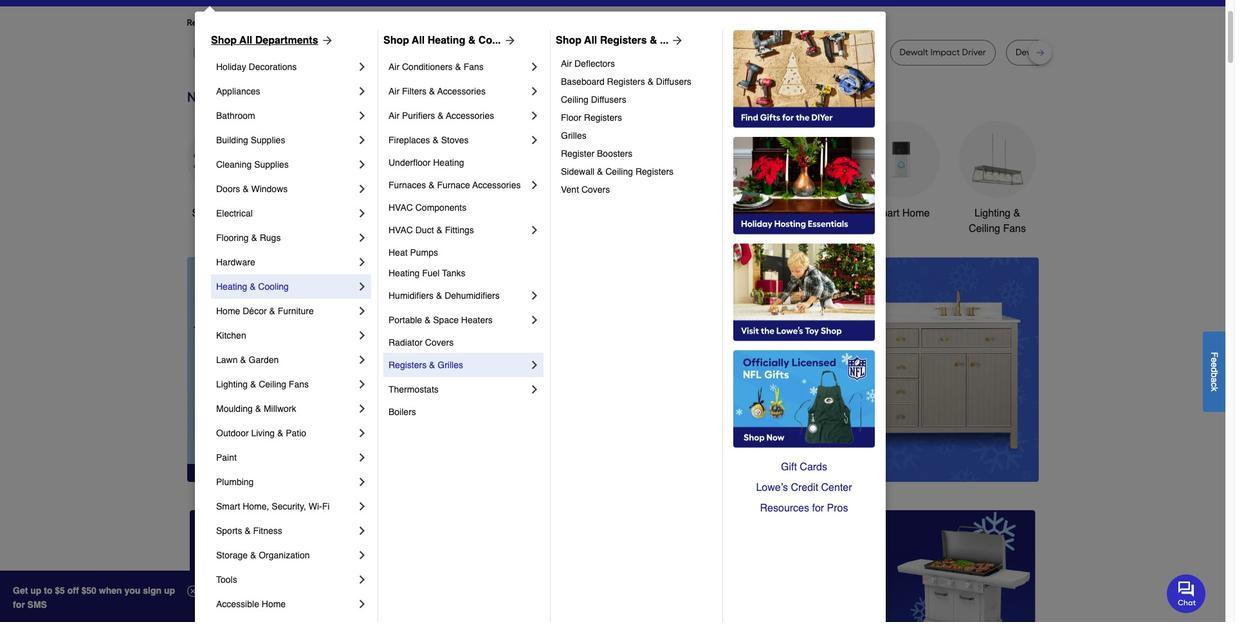 Task type: vqa. For each thing, say whether or not it's contained in the screenshot.
the arrow right image for shop All Heating & Co...
yes



Task type: describe. For each thing, give the bounding box(es) containing it.
home for smart home
[[903, 208, 930, 219]]

1 vertical spatial diffusers
[[591, 95, 626, 105]]

air purifiers & accessories link
[[389, 104, 528, 128]]

for right "suggestions"
[[405, 17, 416, 28]]

$5
[[55, 586, 65, 596]]

drill for dewalt drill bit set
[[1047, 47, 1062, 58]]

storage
[[216, 551, 248, 561]]

furnaces
[[389, 180, 426, 190]]

lawn
[[216, 355, 238, 365]]

to
[[44, 586, 52, 596]]

set
[[1077, 47, 1090, 58]]

arrow left image
[[426, 370, 439, 383]]

humidifiers
[[389, 291, 434, 301]]

holiday decorations
[[216, 62, 297, 72]]

outdoor living & patio link
[[216, 421, 356, 446]]

air for air filters & accessories
[[389, 86, 400, 97]]

more suggestions for you
[[329, 17, 433, 28]]

0 vertical spatial lighting & ceiling fans link
[[959, 121, 1036, 237]]

chevron right image for doors & windows
[[356, 183, 369, 196]]

thermostats
[[389, 385, 439, 395]]

chevron right image for air purifiers & accessories
[[528, 109, 541, 122]]

outdoor for outdoor living & patio
[[216, 429, 249, 439]]

3 impact from the left
[[931, 47, 960, 58]]

supplies for cleaning supplies
[[254, 160, 289, 170]]

outdoor tools & equipment
[[671, 208, 745, 235]]

holiday decorations link
[[216, 55, 356, 79]]

air purifiers & accessories
[[389, 111, 494, 121]]

heating & cooling link
[[216, 275, 356, 299]]

k
[[1210, 387, 1220, 392]]

searches
[[251, 17, 289, 28]]

furniture
[[278, 306, 314, 317]]

grilles inside grilles link
[[561, 131, 587, 141]]

gift cards link
[[734, 457, 875, 478]]

chevron right image for appliances
[[356, 85, 369, 98]]

patio
[[286, 429, 306, 439]]

impact for impact driver
[[815, 47, 844, 58]]

impact driver bit
[[513, 47, 581, 58]]

chevron right image for furnaces & furnace accessories
[[528, 179, 541, 192]]

all for departments
[[239, 35, 252, 46]]

arrow right image for shop all registers & ...
[[669, 34, 684, 47]]

chevron right image for thermostats
[[528, 383, 541, 396]]

chevron right image for paint
[[356, 452, 369, 465]]

& inside outdoor tools & equipment
[[738, 208, 745, 219]]

smart for smart home, security, wi-fi
[[216, 502, 240, 512]]

chevron right image for accessible home
[[356, 598, 369, 611]]

ceiling diffusers link
[[561, 91, 714, 109]]

accessible
[[216, 600, 259, 610]]

center
[[821, 483, 852, 494]]

heating up furnace
[[433, 158, 464, 168]]

scroll to item #2 image
[[692, 459, 723, 464]]

find gifts for the diyer. image
[[734, 30, 875, 128]]

doors & windows
[[216, 184, 288, 194]]

chevron right image for cleaning supplies
[[356, 158, 369, 171]]

smart home link
[[863, 121, 940, 221]]

fi
[[322, 502, 330, 512]]

scroll to item #4 image
[[754, 459, 785, 464]]

arrow right image for shop all heating & co...
[[501, 34, 516, 47]]

conditioners
[[402, 62, 453, 72]]

registers down the ceiling diffusers
[[584, 113, 622, 123]]

tanks
[[442, 268, 466, 279]]

supplies for building supplies
[[251, 135, 285, 145]]

hardware
[[216, 257, 255, 268]]

get up to 2 free select tools or batteries when you buy 1 with select purchases. image
[[189, 511, 458, 623]]

decorations for holiday
[[249, 62, 297, 72]]

filters
[[402, 86, 427, 97]]

register boosters
[[561, 149, 633, 159]]

home for accessible home
[[262, 600, 286, 610]]

components
[[415, 203, 467, 213]]

building supplies
[[216, 135, 285, 145]]

0 vertical spatial tools link
[[380, 121, 457, 221]]

up to 40 percent off select vanities. plus get free local delivery on select vanities. image
[[415, 257, 1039, 483]]

heating inside 'link'
[[389, 268, 420, 279]]

chevron right image for plumbing
[[356, 476, 369, 489]]

accessories for air filters & accessories
[[437, 86, 486, 97]]

c
[[1210, 383, 1220, 387]]

living
[[251, 429, 275, 439]]

doors & windows link
[[216, 177, 356, 201]]

dehumidifiers
[[445, 291, 500, 301]]

dewalt for dewalt drill
[[739, 47, 768, 58]]

2 up from the left
[[164, 586, 175, 596]]

home,
[[243, 502, 269, 512]]

sign
[[143, 586, 162, 596]]

bit for impact driver bit
[[571, 47, 581, 58]]

tools inside outdoor tools & equipment
[[711, 208, 735, 219]]

air deflectors
[[561, 59, 615, 69]]

fireplaces
[[389, 135, 430, 145]]

holiday
[[216, 62, 246, 72]]

hvac for hvac components
[[389, 203, 413, 213]]

registers down 'recommended searches for you' 'heading'
[[600, 35, 647, 46]]

recommended searches for you heading
[[187, 17, 1039, 30]]

christmas decorations
[[488, 208, 543, 235]]

register
[[561, 149, 595, 159]]

1 vertical spatial bathroom
[[782, 208, 827, 219]]

air for air conditioners & fans
[[389, 62, 400, 72]]

chevron right image for lawn & garden
[[356, 354, 369, 367]]

all for deals
[[219, 208, 230, 219]]

chevron right image for holiday decorations
[[356, 60, 369, 73]]

1 horizontal spatial lighting & ceiling fans
[[969, 208, 1026, 235]]

décor
[[243, 306, 267, 317]]

underfloor heating link
[[389, 152, 541, 173]]

flooring
[[216, 233, 249, 243]]

smart for smart home
[[872, 208, 900, 219]]

chevron right image for portable & space heaters
[[528, 314, 541, 327]]

radiator covers
[[389, 338, 454, 348]]

lowe's credit center link
[[734, 478, 875, 499]]

accessible home
[[216, 600, 286, 610]]

all for registers
[[584, 35, 597, 46]]

lowe's
[[756, 483, 788, 494]]

driver for impact driver bit
[[544, 47, 568, 58]]

arrow right image for shop all departments
[[318, 34, 334, 47]]

driver for impact driver
[[846, 47, 870, 58]]

departments
[[255, 35, 318, 46]]

sports & fitness link
[[216, 519, 356, 544]]

0 vertical spatial lighting
[[975, 208, 1011, 219]]

electrical link
[[216, 201, 356, 226]]

accessories for air purifiers & accessories
[[446, 111, 494, 121]]

shop all registers & ... link
[[556, 33, 684, 48]]

security,
[[272, 502, 306, 512]]

portable
[[389, 315, 422, 326]]

gift cards
[[781, 462, 827, 474]]

deflectors
[[575, 59, 615, 69]]

chevron right image for moulding & millwork
[[356, 403, 369, 416]]

0 horizontal spatial lighting & ceiling fans link
[[216, 373, 356, 397]]

fans for chevron right image related to air conditioners & fans
[[464, 62, 484, 72]]

home décor & furniture
[[216, 306, 314, 317]]

cards
[[800, 462, 827, 474]]

chevron right image for outdoor living & patio
[[356, 427, 369, 440]]

appliances link
[[216, 79, 356, 104]]

grilles inside registers & grilles link
[[438, 360, 463, 371]]

fans for chevron right icon corresponding to lighting & ceiling fans
[[289, 380, 309, 390]]

shop all departments link
[[211, 33, 334, 48]]

outdoor for outdoor tools & equipment
[[671, 208, 708, 219]]

duct
[[415, 225, 434, 235]]

kitchen link
[[216, 324, 356, 348]]

christmas
[[492, 208, 538, 219]]

0 horizontal spatial tools
[[216, 575, 237, 586]]

impact driver
[[815, 47, 870, 58]]

air filters & accessories link
[[389, 79, 528, 104]]

2 e from the top
[[1210, 363, 1220, 368]]

dewalt for dewalt drill bit
[[338, 47, 367, 58]]

impact for impact driver bit
[[513, 47, 542, 58]]

co...
[[479, 35, 501, 46]]

0 horizontal spatial lighting & ceiling fans
[[216, 380, 309, 390]]

more suggestions for you link
[[329, 17, 444, 30]]

heating up "air conditioners & fans"
[[428, 35, 465, 46]]

outdoor living & patio
[[216, 429, 306, 439]]

chevron right image for air filters & accessories
[[528, 85, 541, 98]]



Task type: locate. For each thing, give the bounding box(es) containing it.
air conditioners & fans
[[389, 62, 484, 72]]

3 dewalt from the left
[[900, 47, 928, 58]]

all
[[239, 35, 252, 46], [412, 35, 425, 46], [584, 35, 597, 46], [219, 208, 230, 219]]

registers
[[600, 35, 647, 46], [607, 77, 645, 87], [584, 113, 622, 123], [636, 167, 674, 177], [389, 360, 427, 371]]

decorations down christmas
[[488, 223, 543, 235]]

outdoor inside 'outdoor living & patio' link
[[216, 429, 249, 439]]

2 horizontal spatial fans
[[1003, 223, 1026, 235]]

up to 30 percent off select grills and accessories. image
[[768, 511, 1036, 623]]

0 horizontal spatial grilles
[[438, 360, 463, 371]]

0 vertical spatial outdoor
[[671, 208, 708, 219]]

air
[[561, 59, 572, 69], [389, 62, 400, 72], [389, 86, 400, 97], [389, 111, 400, 121]]

f e e d b a c k
[[1210, 352, 1220, 392]]

for left pros
[[812, 503, 824, 515]]

covers for radiator covers
[[425, 338, 454, 348]]

1 e from the top
[[1210, 358, 1220, 363]]

accessories for furnaces & furnace accessories
[[472, 180, 521, 190]]

portable & space heaters
[[389, 315, 493, 326]]

0 vertical spatial covers
[[582, 185, 610, 195]]

diffusers up floor registers
[[591, 95, 626, 105]]

scroll to item #3 image
[[723, 459, 754, 464]]

shop
[[192, 208, 216, 219]]

chevron right image for tools
[[356, 574, 369, 587]]

1 horizontal spatial bit
[[571, 47, 581, 58]]

0 vertical spatial accessories
[[437, 86, 486, 97]]

gift
[[781, 462, 797, 474]]

arrow right image inside shop all departments link
[[318, 34, 334, 47]]

arrow right image inside shop all heating & co... link
[[501, 34, 516, 47]]

ceiling diffusers
[[561, 95, 626, 105]]

sidewall & ceiling registers
[[561, 167, 674, 177]]

chevron right image for heating & cooling
[[356, 281, 369, 293]]

1 vertical spatial smart
[[216, 502, 240, 512]]

0 horizontal spatial drill
[[369, 47, 384, 58]]

shop
[[211, 35, 237, 46], [383, 35, 409, 46], [556, 35, 582, 46]]

b
[[1210, 373, 1220, 378]]

1 horizontal spatial driver
[[846, 47, 870, 58]]

vent covers
[[561, 185, 610, 195]]

registers down air deflectors link
[[607, 77, 645, 87]]

arrow right image
[[318, 34, 334, 47], [501, 34, 516, 47], [669, 34, 684, 47], [1015, 370, 1028, 383]]

accessories inside "link"
[[437, 86, 486, 97]]

registers & grilles
[[389, 360, 463, 371]]

get up to $5 off $50 when you sign up for sms
[[13, 586, 175, 611]]

shop down the recommended at the top of the page
[[211, 35, 237, 46]]

0 horizontal spatial fans
[[289, 380, 309, 390]]

1 horizontal spatial tools
[[407, 208, 431, 219]]

hvac down furnaces
[[389, 203, 413, 213]]

2 hvac from the top
[[389, 225, 413, 235]]

2 horizontal spatial driver
[[962, 47, 986, 58]]

smart home, security, wi-fi
[[216, 502, 330, 512]]

diffusers inside 'link'
[[656, 77, 692, 87]]

0 horizontal spatial bathroom link
[[216, 104, 356, 128]]

lawn & garden
[[216, 355, 279, 365]]

chevron right image for fireplaces & stoves
[[528, 134, 541, 147]]

you for recommended searches for you
[[304, 17, 319, 28]]

1 driver from the left
[[544, 47, 568, 58]]

1 hvac from the top
[[389, 203, 413, 213]]

decorations for christmas
[[488, 223, 543, 235]]

bit down the more suggestions for you link
[[387, 47, 397, 58]]

heating down "hardware"
[[216, 282, 247, 292]]

covers for vent covers
[[582, 185, 610, 195]]

chevron right image for kitchen
[[356, 329, 369, 342]]

heating fuel tanks
[[389, 268, 466, 279]]

2 vertical spatial fans
[[289, 380, 309, 390]]

fireplaces & stoves
[[389, 135, 469, 145]]

vent covers link
[[561, 181, 714, 199]]

bit left set
[[1064, 47, 1075, 58]]

holiday hosting essentials. image
[[734, 137, 875, 235]]

2 horizontal spatial tools
[[711, 208, 735, 219]]

2 horizontal spatial bit
[[1064, 47, 1075, 58]]

outdoor up equipment
[[671, 208, 708, 219]]

grilles up thermostats link
[[438, 360, 463, 371]]

air down impact driver bit
[[561, 59, 572, 69]]

driver
[[544, 47, 568, 58], [846, 47, 870, 58], [962, 47, 986, 58]]

baseboard
[[561, 77, 605, 87]]

1 vertical spatial supplies
[[254, 160, 289, 170]]

floor
[[561, 113, 582, 123]]

storage & organization
[[216, 551, 310, 561]]

2 shop from the left
[[383, 35, 409, 46]]

0 horizontal spatial bathroom
[[216, 111, 255, 121]]

0 vertical spatial fans
[[464, 62, 484, 72]]

diffusers down air deflectors link
[[656, 77, 692, 87]]

pumps
[[410, 248, 438, 258]]

for up 'departments'
[[290, 17, 302, 28]]

1 horizontal spatial bathroom
[[782, 208, 827, 219]]

chevron right image for hvac duct & fittings
[[528, 224, 541, 237]]

shop all deals link
[[187, 121, 264, 221]]

moulding & millwork link
[[216, 397, 356, 421]]

supplies up "windows"
[[254, 160, 289, 170]]

you left 'more'
[[304, 17, 319, 28]]

chevron right image for sports & fitness
[[356, 525, 369, 538]]

hvac duct & fittings link
[[389, 218, 528, 243]]

1 horizontal spatial diffusers
[[656, 77, 692, 87]]

air filters & accessories
[[389, 86, 486, 97]]

shop up impact driver bit
[[556, 35, 582, 46]]

plumbing
[[216, 477, 254, 488]]

1 horizontal spatial smart
[[872, 208, 900, 219]]

chevron right image for hardware
[[356, 256, 369, 269]]

1 vertical spatial home
[[216, 306, 240, 317]]

chevron right image for lighting & ceiling fans
[[356, 378, 369, 391]]

bit for dewalt drill bit
[[387, 47, 397, 58]]

hvac inside "link"
[[389, 225, 413, 235]]

outdoor inside outdoor tools & equipment
[[671, 208, 708, 219]]

e up d
[[1210, 358, 1220, 363]]

1 dewalt from the left
[[338, 47, 367, 58]]

0 vertical spatial smart
[[872, 208, 900, 219]]

2 bit from the left
[[571, 47, 581, 58]]

tools up equipment
[[711, 208, 735, 219]]

0 horizontal spatial driver
[[544, 47, 568, 58]]

0 horizontal spatial you
[[304, 17, 319, 28]]

for down get
[[13, 600, 25, 611]]

1 horizontal spatial impact
[[815, 47, 844, 58]]

1 shop from the left
[[211, 35, 237, 46]]

lighting & ceiling fans link
[[959, 121, 1036, 237], [216, 373, 356, 397]]

shop all departments
[[211, 35, 318, 46]]

1 up from the left
[[30, 586, 41, 596]]

0 horizontal spatial smart
[[216, 502, 240, 512]]

1 vertical spatial fans
[[1003, 223, 1026, 235]]

shop for shop all heating & co...
[[383, 35, 409, 46]]

air left purifiers
[[389, 111, 400, 121]]

you
[[124, 586, 140, 596]]

vent
[[561, 185, 579, 195]]

bathroom link
[[216, 104, 356, 128], [766, 121, 843, 221]]

tools down storage
[[216, 575, 237, 586]]

1 vertical spatial lighting & ceiling fans
[[216, 380, 309, 390]]

2 impact from the left
[[815, 47, 844, 58]]

chevron right image for electrical
[[356, 207, 369, 220]]

3 drill from the left
[[1047, 47, 1062, 58]]

3 bit from the left
[[1064, 47, 1075, 58]]

0 vertical spatial diffusers
[[656, 77, 692, 87]]

0 vertical spatial supplies
[[251, 135, 285, 145]]

chevron right image for home décor & furniture
[[356, 305, 369, 318]]

e up b
[[1210, 363, 1220, 368]]

1 vertical spatial decorations
[[488, 223, 543, 235]]

1 horizontal spatial home
[[262, 600, 286, 610]]

purifiers
[[402, 111, 435, 121]]

2 horizontal spatial impact
[[931, 47, 960, 58]]

covers down 'portable & space heaters'
[[425, 338, 454, 348]]

1 vertical spatial grilles
[[438, 360, 463, 371]]

shop down the more suggestions for you link
[[383, 35, 409, 46]]

f
[[1210, 352, 1220, 358]]

1 impact from the left
[[513, 47, 542, 58]]

you
[[304, 17, 319, 28], [418, 17, 433, 28]]

1 horizontal spatial decorations
[[488, 223, 543, 235]]

up right sign
[[164, 586, 175, 596]]

moulding
[[216, 404, 253, 414]]

shop all heating & co...
[[383, 35, 501, 46]]

2 horizontal spatial shop
[[556, 35, 582, 46]]

3 shop from the left
[[556, 35, 582, 46]]

bit for dewalt drill bit set
[[1064, 47, 1075, 58]]

arrow right image inside "shop all registers & ..." link
[[669, 34, 684, 47]]

1 vertical spatial tools link
[[216, 568, 356, 593]]

moulding & millwork
[[216, 404, 296, 414]]

0 vertical spatial hvac
[[389, 203, 413, 213]]

shop for shop all registers & ...
[[556, 35, 582, 46]]

1 bit from the left
[[387, 47, 397, 58]]

all for heating
[[412, 35, 425, 46]]

registers & grilles link
[[389, 353, 528, 378]]

chevron right image for storage & organization
[[356, 549, 369, 562]]

& inside "link"
[[429, 86, 435, 97]]

0 vertical spatial bathroom
[[216, 111, 255, 121]]

recommended searches for you
[[187, 17, 319, 28]]

air for air purifiers & accessories
[[389, 111, 400, 121]]

1 horizontal spatial shop
[[383, 35, 409, 46]]

1 horizontal spatial grilles
[[561, 131, 587, 141]]

drill for dewalt drill bit
[[369, 47, 384, 58]]

1 drill from the left
[[369, 47, 384, 58]]

suggestions
[[352, 17, 403, 28]]

0 horizontal spatial bit
[[387, 47, 397, 58]]

2 drill from the left
[[770, 47, 785, 58]]

heating
[[428, 35, 465, 46], [433, 158, 464, 168], [389, 268, 420, 279], [216, 282, 247, 292]]

1 vertical spatial lighting & ceiling fans link
[[216, 373, 356, 397]]

2 driver from the left
[[846, 47, 870, 58]]

register boosters link
[[561, 145, 714, 163]]

air for air deflectors
[[561, 59, 572, 69]]

building supplies link
[[216, 128, 356, 152]]

covers
[[582, 185, 610, 195], [425, 338, 454, 348]]

accessories up christmas
[[472, 180, 521, 190]]

chevron right image for bathroom
[[356, 109, 369, 122]]

millwork
[[264, 404, 296, 414]]

1 horizontal spatial tools link
[[380, 121, 457, 221]]

0 horizontal spatial shop
[[211, 35, 237, 46]]

sports & fitness
[[216, 526, 282, 537]]

chevron right image for registers & grilles
[[528, 359, 541, 372]]

fireplaces & stoves link
[[389, 128, 528, 152]]

dewalt for dewalt drill bit set
[[1016, 47, 1045, 58]]

boilers
[[389, 407, 416, 418]]

new deals every day during 25 days of deals image
[[187, 86, 1039, 108]]

shop for shop all departments
[[211, 35, 237, 46]]

1 vertical spatial accessories
[[446, 111, 494, 121]]

paint
[[216, 453, 237, 463]]

0 horizontal spatial diffusers
[[591, 95, 626, 105]]

shop these last-minute gifts. $99 or less. quantities are limited and won't last. image
[[187, 257, 395, 483]]

air inside "link"
[[389, 86, 400, 97]]

$50
[[81, 586, 96, 596]]

scroll to item #5 element
[[785, 458, 818, 466]]

smart home, security, wi-fi link
[[216, 495, 356, 519]]

equipment
[[683, 223, 733, 235]]

chevron right image
[[528, 60, 541, 73], [356, 85, 369, 98], [528, 134, 541, 147], [356, 158, 369, 171], [356, 207, 369, 220], [528, 224, 541, 237], [356, 329, 369, 342], [356, 354, 369, 367], [528, 359, 541, 372], [356, 403, 369, 416], [356, 427, 369, 440], [356, 452, 369, 465], [356, 501, 369, 513], [356, 525, 369, 538], [356, 574, 369, 587], [356, 598, 369, 611]]

1 vertical spatial covers
[[425, 338, 454, 348]]

1 horizontal spatial lighting & ceiling fans link
[[959, 121, 1036, 237]]

chevron right image for humidifiers & dehumidifiers
[[528, 290, 541, 302]]

humidifiers & dehumidifiers link
[[389, 284, 528, 308]]

0 horizontal spatial tools link
[[216, 568, 356, 593]]

up left to
[[30, 586, 41, 596]]

chat invite button image
[[1167, 574, 1206, 614]]

space
[[433, 315, 459, 326]]

accessories inside "link"
[[446, 111, 494, 121]]

doors
[[216, 184, 240, 194]]

1 horizontal spatial fans
[[464, 62, 484, 72]]

you for more suggestions for you
[[418, 17, 433, 28]]

0 horizontal spatial up
[[30, 586, 41, 596]]

2 vertical spatial accessories
[[472, 180, 521, 190]]

1 vertical spatial hvac
[[389, 225, 413, 235]]

0 vertical spatial grilles
[[561, 131, 587, 141]]

decorations
[[249, 62, 297, 72], [488, 223, 543, 235]]

accessories up fireplaces & stoves link
[[446, 111, 494, 121]]

chevron right image
[[356, 60, 369, 73], [528, 85, 541, 98], [356, 109, 369, 122], [528, 109, 541, 122], [356, 134, 369, 147], [528, 179, 541, 192], [356, 183, 369, 196], [356, 232, 369, 245], [356, 256, 369, 269], [356, 281, 369, 293], [528, 290, 541, 302], [356, 305, 369, 318], [528, 314, 541, 327], [356, 378, 369, 391], [528, 383, 541, 396], [356, 476, 369, 489], [356, 549, 369, 562]]

grilles down floor
[[561, 131, 587, 141]]

registers inside 'link'
[[607, 77, 645, 87]]

None search field
[[479, 0, 831, 8]]

officially licensed n f l gifts. shop now. image
[[734, 351, 875, 448]]

up to 35 percent off select small appliances. image
[[479, 511, 747, 623]]

1 horizontal spatial lighting
[[975, 208, 1011, 219]]

0 vertical spatial home
[[903, 208, 930, 219]]

smart inside "smart home" link
[[872, 208, 900, 219]]

sports
[[216, 526, 242, 537]]

registers up vent covers link at the top of page
[[636, 167, 674, 177]]

underfloor heating
[[389, 158, 464, 168]]

fans inside "link"
[[464, 62, 484, 72]]

chevron right image for flooring & rugs
[[356, 232, 369, 245]]

all up conditioners
[[412, 35, 425, 46]]

4 dewalt from the left
[[1016, 47, 1045, 58]]

air conditioners & fans link
[[389, 55, 528, 79]]

dewalt drill bit
[[338, 47, 397, 58]]

thermostats link
[[389, 378, 528, 402]]

diffusers
[[656, 77, 692, 87], [591, 95, 626, 105]]

hardware link
[[216, 250, 356, 275]]

drill for dewalt drill
[[770, 47, 785, 58]]

radiator
[[389, 338, 423, 348]]

1 horizontal spatial up
[[164, 586, 175, 596]]

tools
[[407, 208, 431, 219], [711, 208, 735, 219], [216, 575, 237, 586]]

2 dewalt from the left
[[739, 47, 768, 58]]

supplies up cleaning supplies
[[251, 135, 285, 145]]

tools up duct at the top left of page
[[407, 208, 431, 219]]

tools link
[[380, 121, 457, 221], [216, 568, 356, 593]]

all down recommended searches for you
[[239, 35, 252, 46]]

chevron right image for building supplies
[[356, 134, 369, 147]]

heat pumps link
[[389, 243, 541, 263]]

3 driver from the left
[[962, 47, 986, 58]]

1 horizontal spatial drill
[[770, 47, 785, 58]]

air left the filters
[[389, 86, 400, 97]]

chevron right image for air conditioners & fans
[[528, 60, 541, 73]]

radiator covers link
[[389, 333, 541, 353]]

1 vertical spatial outdoor
[[216, 429, 249, 439]]

f e e d b a c k button
[[1203, 332, 1226, 412]]

chevron right image for smart home, security, wi-fi
[[356, 501, 369, 513]]

0 horizontal spatial outdoor
[[216, 429, 249, 439]]

garden
[[249, 355, 279, 365]]

1 horizontal spatial outdoor
[[671, 208, 708, 219]]

cooling
[[258, 282, 289, 292]]

hvac inside 'link'
[[389, 203, 413, 213]]

sidewall & ceiling registers link
[[561, 163, 714, 181]]

0 horizontal spatial lighting
[[216, 380, 248, 390]]

0 vertical spatial lighting & ceiling fans
[[969, 208, 1026, 235]]

visit the lowe's toy shop. image
[[734, 244, 875, 342]]

2 horizontal spatial home
[[903, 208, 930, 219]]

heating down heat
[[389, 268, 420, 279]]

decorations down shop all departments link
[[249, 62, 297, 72]]

1 you from the left
[[304, 17, 319, 28]]

hvac up heat
[[389, 225, 413, 235]]

1 vertical spatial lighting
[[216, 380, 248, 390]]

registers down radiator
[[389, 360, 427, 371]]

smart inside smart home, security, wi-fi link
[[216, 502, 240, 512]]

heaters
[[461, 315, 493, 326]]

furnaces & furnace accessories link
[[389, 173, 528, 198]]

credit
[[791, 483, 818, 494]]

1 horizontal spatial you
[[418, 17, 433, 28]]

off
[[67, 586, 79, 596]]

sidewall
[[561, 167, 595, 177]]

hvac for hvac duct & fittings
[[389, 225, 413, 235]]

all right shop
[[219, 208, 230, 219]]

air down dewalt drill bit
[[389, 62, 400, 72]]

1 horizontal spatial covers
[[582, 185, 610, 195]]

accessories down air conditioners & fans "link" at top left
[[437, 86, 486, 97]]

boilers link
[[389, 402, 541, 423]]

bit up air deflectors
[[571, 47, 581, 58]]

dewalt for dewalt impact driver
[[900, 47, 928, 58]]

plumbing link
[[216, 470, 356, 495]]

0 horizontal spatial decorations
[[249, 62, 297, 72]]

2 you from the left
[[418, 17, 433, 28]]

1 horizontal spatial bathroom link
[[766, 121, 843, 221]]

outdoor down moulding
[[216, 429, 249, 439]]

0 vertical spatial decorations
[[249, 62, 297, 72]]

you up shop all heating & co...
[[418, 17, 433, 28]]

all up air deflectors
[[584, 35, 597, 46]]

lowe's credit center
[[756, 483, 852, 494]]

0 horizontal spatial covers
[[425, 338, 454, 348]]

portable & space heaters link
[[389, 308, 528, 333]]

grilles link
[[561, 127, 714, 145]]

2 vertical spatial home
[[262, 600, 286, 610]]

2 horizontal spatial drill
[[1047, 47, 1062, 58]]

cleaning
[[216, 160, 252, 170]]

covers down sidewall
[[582, 185, 610, 195]]

0 horizontal spatial home
[[216, 306, 240, 317]]

for inside "get up to $5 off $50 when you sign up for sms"
[[13, 600, 25, 611]]

shop all registers & ...
[[556, 35, 669, 46]]

0 horizontal spatial impact
[[513, 47, 542, 58]]



